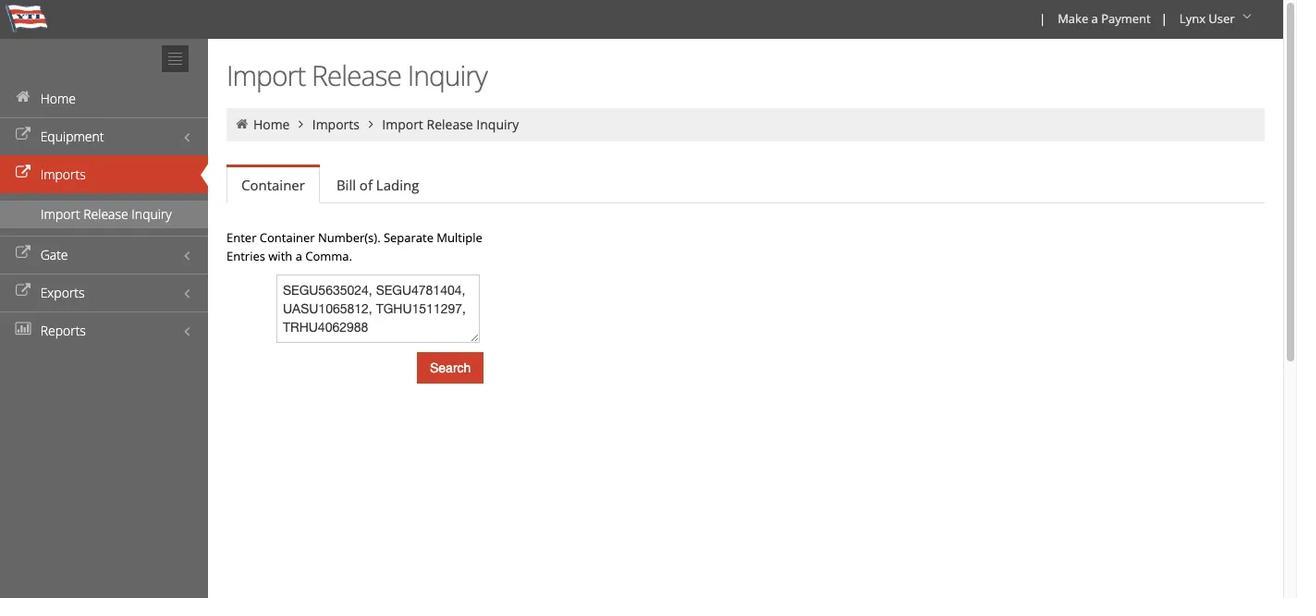 Task type: vqa. For each thing, say whether or not it's contained in the screenshot.
be
no



Task type: locate. For each thing, give the bounding box(es) containing it.
a right with
[[295, 248, 302, 264]]

|
[[1039, 10, 1046, 27], [1161, 10, 1168, 27]]

3 external link image from the top
[[14, 247, 32, 260]]

inquiry
[[407, 56, 487, 94], [476, 116, 519, 133], [132, 205, 172, 223]]

0 horizontal spatial a
[[295, 248, 302, 264]]

home link up the equipment
[[0, 80, 208, 117]]

0 horizontal spatial release
[[83, 205, 128, 223]]

imports down the equipment
[[40, 165, 86, 183]]

| left make
[[1039, 10, 1046, 27]]

1 horizontal spatial home link
[[253, 116, 290, 133]]

2 vertical spatial inquiry
[[132, 205, 172, 223]]

external link image inside equipment link
[[14, 129, 32, 141]]

bill of lading link
[[322, 166, 434, 203]]

1 angle right image from the left
[[293, 117, 309, 130]]

angle right image right home icon
[[293, 117, 309, 130]]

import release inquiry link
[[382, 116, 519, 133], [0, 201, 208, 228]]

a
[[1091, 10, 1098, 27], [295, 248, 302, 264]]

container up enter
[[241, 176, 305, 194]]

imports link down the equipment
[[0, 155, 208, 193]]

0 horizontal spatial imports link
[[0, 155, 208, 193]]

import up home icon
[[227, 56, 305, 94]]

home link
[[0, 80, 208, 117], [253, 116, 290, 133]]

0 vertical spatial release
[[312, 56, 401, 94]]

container
[[241, 176, 305, 194], [260, 229, 315, 246]]

imports link
[[312, 116, 360, 133], [0, 155, 208, 193]]

a right make
[[1091, 10, 1098, 27]]

2 external link image from the top
[[14, 166, 32, 179]]

2 horizontal spatial import
[[382, 116, 423, 133]]

0 vertical spatial import
[[227, 56, 305, 94]]

external link image for exports
[[14, 285, 32, 298]]

a inside enter container number(s).  separate multiple entries with a comma.
[[295, 248, 302, 264]]

angle right image
[[293, 117, 309, 130], [363, 117, 379, 130]]

imports
[[312, 116, 360, 133], [40, 165, 86, 183]]

external link image inside exports link
[[14, 285, 32, 298]]

1 horizontal spatial a
[[1091, 10, 1098, 27]]

reports
[[40, 322, 86, 339]]

import up gate
[[41, 205, 80, 223]]

2 vertical spatial import
[[41, 205, 80, 223]]

import release inquiry link up lading
[[382, 116, 519, 133]]

0 vertical spatial import release inquiry link
[[382, 116, 519, 133]]

container up with
[[260, 229, 315, 246]]

0 horizontal spatial angle right image
[[293, 117, 309, 130]]

lynx user link
[[1171, 0, 1263, 39]]

1 vertical spatial imports
[[40, 165, 86, 183]]

1 horizontal spatial |
[[1161, 10, 1168, 27]]

release
[[312, 56, 401, 94], [427, 116, 473, 133], [83, 205, 128, 223]]

user
[[1209, 10, 1235, 27]]

4 external link image from the top
[[14, 285, 32, 298]]

home right home icon
[[253, 116, 290, 133]]

0 horizontal spatial import release inquiry link
[[0, 201, 208, 228]]

1 vertical spatial home
[[253, 116, 290, 133]]

multiple
[[437, 229, 482, 246]]

1 horizontal spatial import
[[227, 56, 305, 94]]

2 horizontal spatial release
[[427, 116, 473, 133]]

separate
[[384, 229, 434, 246]]

of
[[359, 176, 373, 194]]

1 vertical spatial release
[[427, 116, 473, 133]]

home link right home icon
[[253, 116, 290, 133]]

angle down image
[[1238, 10, 1256, 23]]

lynx
[[1180, 10, 1206, 27]]

1 vertical spatial inquiry
[[476, 116, 519, 133]]

external link image
[[14, 129, 32, 141], [14, 166, 32, 179], [14, 247, 32, 260], [14, 285, 32, 298]]

0 vertical spatial imports link
[[312, 116, 360, 133]]

imports up bill on the left top of the page
[[312, 116, 360, 133]]

0 horizontal spatial imports
[[40, 165, 86, 183]]

1 vertical spatial a
[[295, 248, 302, 264]]

0 horizontal spatial home
[[40, 90, 76, 107]]

search
[[430, 361, 471, 375]]

payment
[[1101, 10, 1151, 27]]

import release inquiry link up gate link
[[0, 201, 208, 228]]

import
[[227, 56, 305, 94], [382, 116, 423, 133], [41, 205, 80, 223]]

imports link up bill on the left top of the page
[[312, 116, 360, 133]]

home image
[[14, 91, 32, 104]]

number(s).
[[318, 229, 380, 246]]

0 vertical spatial container
[[241, 176, 305, 194]]

home right home image
[[40, 90, 76, 107]]

exports
[[40, 284, 85, 301]]

1 horizontal spatial angle right image
[[363, 117, 379, 130]]

2 | from the left
[[1161, 10, 1168, 27]]

0 horizontal spatial |
[[1039, 10, 1046, 27]]

container link
[[227, 167, 320, 203]]

1 horizontal spatial home
[[253, 116, 290, 133]]

1 external link image from the top
[[14, 129, 32, 141]]

import up lading
[[382, 116, 423, 133]]

1 horizontal spatial imports
[[312, 116, 360, 133]]

1 vertical spatial imports link
[[0, 155, 208, 193]]

external link image for equipment
[[14, 129, 32, 141]]

make a payment link
[[1049, 0, 1157, 39]]

external link image inside gate link
[[14, 247, 32, 260]]

import release inquiry
[[227, 56, 487, 94], [382, 116, 519, 133], [41, 205, 172, 223]]

None text field
[[276, 275, 480, 343]]

| left the lynx
[[1161, 10, 1168, 27]]

external link image inside imports link
[[14, 166, 32, 179]]

angle right image up of
[[363, 117, 379, 130]]

1 vertical spatial container
[[260, 229, 315, 246]]

home
[[40, 90, 76, 107], [253, 116, 290, 133]]

1 horizontal spatial import release inquiry link
[[382, 116, 519, 133]]



Task type: describe. For each thing, give the bounding box(es) containing it.
bill
[[336, 176, 356, 194]]

0 vertical spatial home
[[40, 90, 76, 107]]

home image
[[234, 117, 250, 130]]

with
[[268, 248, 292, 264]]

1 | from the left
[[1039, 10, 1046, 27]]

make
[[1058, 10, 1088, 27]]

lynx user
[[1180, 10, 1235, 27]]

enter
[[227, 229, 257, 246]]

bill of lading
[[336, 176, 419, 194]]

equipment link
[[0, 117, 208, 155]]

search button
[[417, 352, 484, 384]]

external link image for gate
[[14, 247, 32, 260]]

0 horizontal spatial home link
[[0, 80, 208, 117]]

entries
[[227, 248, 265, 264]]

2 vertical spatial import release inquiry
[[41, 205, 172, 223]]

inquiry for the rightmost import release inquiry link
[[476, 116, 519, 133]]

0 vertical spatial inquiry
[[407, 56, 487, 94]]

lading
[[376, 176, 419, 194]]

reports link
[[0, 312, 208, 349]]

0 vertical spatial imports
[[312, 116, 360, 133]]

gate
[[40, 246, 68, 263]]

inquiry for import release inquiry link to the bottom
[[132, 205, 172, 223]]

make a payment
[[1058, 10, 1151, 27]]

exports link
[[0, 274, 208, 312]]

bar chart image
[[14, 323, 32, 336]]

1 vertical spatial import
[[382, 116, 423, 133]]

2 angle right image from the left
[[363, 117, 379, 130]]

1 horizontal spatial imports link
[[312, 116, 360, 133]]

0 vertical spatial import release inquiry
[[227, 56, 487, 94]]

1 vertical spatial import release inquiry
[[382, 116, 519, 133]]

equipment
[[40, 128, 104, 145]]

comma.
[[305, 248, 352, 264]]

0 horizontal spatial import
[[41, 205, 80, 223]]

enter container number(s).  separate multiple entries with a comma.
[[227, 229, 482, 264]]

container inside enter container number(s).  separate multiple entries with a comma.
[[260, 229, 315, 246]]

1 horizontal spatial release
[[312, 56, 401, 94]]

1 vertical spatial import release inquiry link
[[0, 201, 208, 228]]

0 vertical spatial a
[[1091, 10, 1098, 27]]

2 vertical spatial release
[[83, 205, 128, 223]]

gate link
[[0, 236, 208, 274]]

external link image for imports
[[14, 166, 32, 179]]



